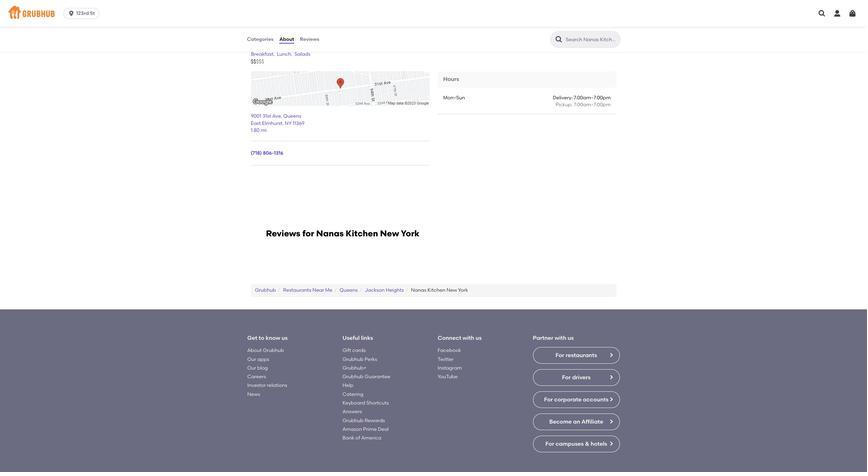Task type: describe. For each thing, give the bounding box(es) containing it.
jackson
[[365, 288, 385, 293]]

york for nanas kitchen new york
[[458, 288, 468, 293]]

pickup:
[[556, 102, 573, 108]]

prime
[[363, 427, 377, 432]]

jackson heights link
[[365, 288, 404, 293]]

hours
[[443, 76, 459, 82]]

nanas kitchen new york
[[411, 288, 468, 293]]

7:00am–7:00pm for pickup: 7:00am–7:00pm
[[574, 102, 611, 108]]

for corporate accounts
[[544, 396, 609, 403]]

me
[[325, 288, 333, 293]]

search icon image
[[555, 35, 563, 44]]

about for about grubhub our apps our blog careers investor relations news
[[247, 348, 262, 354]]

delivery:
[[553, 95, 573, 101]]

catering link
[[343, 392, 363, 397]]

31st
[[263, 113, 271, 119]]

heights
[[386, 288, 404, 293]]

keyboard shortcuts link
[[343, 400, 389, 406]]

1 vertical spatial kitchen
[[346, 229, 378, 239]]

(718) 806-1316 button
[[251, 150, 283, 157]]

7:00am–7:00pm for delivery: 7:00am–7:00pm
[[574, 95, 611, 101]]

1 vertical spatial nanas
[[316, 229, 344, 239]]

bank of america link
[[343, 435, 382, 441]]

123rd st button
[[63, 8, 102, 19]]

keyboard
[[343, 400, 365, 406]]

careers
[[247, 374, 266, 380]]

breakfast,
[[251, 51, 275, 57]]

east
[[251, 120, 261, 126]]

with for connect
[[463, 335, 474, 341]]

grubhub left the restaurants at the bottom of the page
[[255, 288, 276, 293]]

news link
[[247, 392, 260, 397]]

9001
[[251, 113, 261, 119]]

reviews for reviews for nanas kitchen new york
[[266, 229, 300, 239]]

grubhub inside about grubhub our apps our blog careers investor relations news
[[263, 348, 284, 354]]

for for for restaurants
[[556, 352, 565, 359]]

reviews button
[[300, 27, 320, 52]]

connect with us
[[438, 335, 482, 341]]

hotels
[[591, 441, 607, 447]]

1 vertical spatial queens
[[340, 288, 358, 293]]

amazon prime deal link
[[343, 427, 389, 432]]

about grubhub link
[[247, 348, 284, 354]]

restaurants near me
[[283, 288, 333, 293]]

(718) 806-1316
[[251, 150, 283, 156]]

ave,
[[272, 113, 282, 119]]

twitter
[[438, 356, 454, 362]]

us for connect with us
[[476, 335, 482, 341]]

corporate
[[554, 396, 582, 403]]

new for nanas kitchen new york
[[447, 288, 457, 293]]

2 svg image from the left
[[849, 9, 857, 18]]

right image for for campuses & hotels
[[609, 441, 614, 447]]

youtube link
[[438, 374, 458, 380]]

for campuses & hotels link
[[533, 436, 620, 453]]

guarantee
[[365, 374, 390, 380]]

facebook link
[[438, 348, 461, 354]]

shortcuts
[[367, 400, 389, 406]]

accounts
[[583, 396, 609, 403]]

about grubhub our apps our blog careers investor relations news
[[247, 348, 287, 397]]

for corporate accounts link
[[533, 392, 620, 408]]

affiliate
[[582, 419, 604, 425]]

new for nanas kitchen new york menu info
[[315, 38, 334, 48]]

categories button
[[247, 27, 274, 52]]

11369
[[293, 120, 305, 126]]

careers link
[[247, 374, 266, 380]]

answers
[[343, 409, 362, 415]]

connect
[[438, 335, 461, 341]]

salads button
[[294, 51, 311, 58]]

about for about
[[279, 36, 294, 42]]

an
[[573, 419, 580, 425]]

deal
[[378, 427, 389, 432]]

(718)
[[251, 150, 262, 156]]

breakfast, button
[[251, 51, 275, 58]]

help
[[343, 383, 354, 389]]

right image for for corporate accounts
[[609, 397, 614, 402]]

campuses
[[556, 441, 584, 447]]

grubhub+
[[343, 365, 367, 371]]

facebook
[[438, 348, 461, 354]]

know
[[266, 335, 280, 341]]

for campuses & hotels
[[546, 441, 607, 447]]

amazon
[[343, 427, 362, 432]]

1 vertical spatial york
[[401, 229, 420, 239]]

relations
[[267, 383, 287, 389]]

nanas kitchen new york menu info
[[251, 38, 397, 48]]

lunch, button
[[277, 51, 293, 58]]

806-
[[263, 150, 274, 156]]

nanas for nanas kitchen new york
[[411, 288, 426, 293]]

st
[[90, 10, 95, 16]]



Task type: vqa. For each thing, say whether or not it's contained in the screenshot.
for restaurants
yes



Task type: locate. For each thing, give the bounding box(es) containing it.
become an affiliate
[[549, 419, 604, 425]]

1 with from the left
[[463, 335, 474, 341]]

0 vertical spatial new
[[315, 38, 334, 48]]

2 right image from the top
[[609, 397, 614, 402]]

3 us from the left
[[568, 335, 574, 341]]

1 svg image from the left
[[833, 9, 842, 18]]

mon–sun
[[443, 95, 465, 101]]

of
[[356, 435, 360, 441]]

reviews for reviews
[[300, 36, 319, 42]]

info
[[381, 38, 397, 48]]

for restaurants link
[[533, 347, 620, 364]]

apps
[[257, 356, 269, 362]]

become
[[549, 419, 572, 425]]

menu
[[356, 38, 379, 48]]

right image for become an affiliate
[[609, 419, 614, 425]]

restaurants near me link
[[283, 288, 333, 293]]

right image inside 'for campuses & hotels' link
[[609, 441, 614, 447]]

1 7:00am–7:00pm from the top
[[574, 95, 611, 101]]

for left "drivers"
[[562, 374, 571, 381]]

1 horizontal spatial with
[[555, 335, 567, 341]]

for
[[302, 229, 314, 239]]

right image inside the for restaurants link
[[609, 353, 614, 358]]

0 vertical spatial about
[[279, 36, 294, 42]]

ny
[[285, 120, 292, 126]]

for
[[556, 352, 565, 359], [562, 374, 571, 381], [544, 396, 553, 403], [546, 441, 554, 447]]

right image right restaurants
[[609, 353, 614, 358]]

about
[[279, 36, 294, 42], [247, 348, 262, 354]]

gift cards grubhub perks grubhub+ grubhub guarantee help catering keyboard shortcuts answers grubhub rewards amazon prime deal bank of america
[[343, 348, 390, 441]]

about up lunch,
[[279, 36, 294, 42]]

partner with us
[[533, 335, 574, 341]]

kitchen
[[280, 38, 313, 48], [346, 229, 378, 239], [428, 288, 446, 293]]

mi
[[261, 127, 267, 133]]

2 vertical spatial new
[[447, 288, 457, 293]]

1 horizontal spatial svg image
[[849, 9, 857, 18]]

2 vertical spatial kitchen
[[428, 288, 446, 293]]

kitchen for nanas kitchen new york menu info
[[280, 38, 313, 48]]

gift
[[343, 348, 351, 354]]

grubhub down "grubhub+" link
[[343, 374, 364, 380]]

1 vertical spatial new
[[380, 229, 399, 239]]

instagram link
[[438, 365, 462, 371]]

right image
[[609, 375, 614, 380], [609, 397, 614, 402], [609, 441, 614, 447]]

1 horizontal spatial new
[[380, 229, 399, 239]]

with for partner
[[555, 335, 567, 341]]

right image
[[609, 353, 614, 358], [609, 419, 614, 425]]

for for for corporate accounts
[[544, 396, 553, 403]]

Search Nanas Kitchen New York search field
[[565, 36, 618, 43]]

our blog link
[[247, 365, 268, 371]]

investor relations link
[[247, 383, 287, 389]]

kitchen for nanas kitchen new york
[[428, 288, 446, 293]]

1 vertical spatial about
[[247, 348, 262, 354]]

right image inside become an affiliate link
[[609, 419, 614, 425]]

0 horizontal spatial svg image
[[833, 9, 842, 18]]

rewards
[[365, 418, 385, 424]]

grubhub down answers link
[[343, 418, 364, 424]]

right image right the affiliate
[[609, 419, 614, 425]]

right image inside for drivers link
[[609, 375, 614, 380]]

nanas right for
[[316, 229, 344, 239]]

2 horizontal spatial kitchen
[[428, 288, 446, 293]]

categories
[[247, 36, 274, 42]]

,
[[282, 120, 284, 126]]

0 vertical spatial york
[[336, 38, 354, 48]]

nanas right heights
[[411, 288, 426, 293]]

grubhub down gift cards 'link'
[[343, 356, 364, 362]]

near
[[313, 288, 324, 293]]

1 horizontal spatial svg image
[[818, 9, 827, 18]]

&
[[585, 441, 590, 447]]

reviews up the salads
[[300, 36, 319, 42]]

for left campuses
[[546, 441, 554, 447]]

jackson heights
[[365, 288, 404, 293]]

0 horizontal spatial york
[[336, 38, 354, 48]]

2 us from the left
[[476, 335, 482, 341]]

youtube
[[438, 374, 458, 380]]

0 horizontal spatial with
[[463, 335, 474, 341]]

useful links
[[343, 335, 373, 341]]

for left corporate
[[544, 396, 553, 403]]

about up our apps link
[[247, 348, 262, 354]]

about button
[[279, 27, 295, 52]]

useful
[[343, 335, 360, 341]]

nanas up breakfast,
[[251, 38, 278, 48]]

1 vertical spatial right image
[[609, 419, 614, 425]]

7:00am–7:00pm
[[574, 95, 611, 101], [574, 102, 611, 108]]

1 horizontal spatial us
[[476, 335, 482, 341]]

2 vertical spatial york
[[458, 288, 468, 293]]

partner
[[533, 335, 554, 341]]

queens right me
[[340, 288, 358, 293]]

0 horizontal spatial about
[[247, 348, 262, 354]]

0 horizontal spatial kitchen
[[280, 38, 313, 48]]

grubhub perks link
[[343, 356, 377, 362]]

for for for campuses & hotels
[[546, 441, 554, 447]]

3 right image from the top
[[609, 441, 614, 447]]

twitter link
[[438, 356, 454, 362]]

reviews for nanas kitchen new york
[[266, 229, 420, 239]]

facebook twitter instagram youtube
[[438, 348, 462, 380]]

7:00am–7:00pm down delivery: 7:00am–7:00pm
[[574, 102, 611, 108]]

2 with from the left
[[555, 335, 567, 341]]

1 right image from the top
[[609, 375, 614, 380]]

1 horizontal spatial york
[[401, 229, 420, 239]]

main navigation navigation
[[0, 0, 867, 27]]

1 vertical spatial right image
[[609, 397, 614, 402]]

york for nanas kitchen new york menu info
[[336, 38, 354, 48]]

0 vertical spatial right image
[[609, 353, 614, 358]]

0 vertical spatial kitchen
[[280, 38, 313, 48]]

gift cards link
[[343, 348, 366, 354]]

drivers
[[572, 374, 591, 381]]

grubhub+ link
[[343, 365, 367, 371]]

right image for for drivers
[[609, 375, 614, 380]]

1.80
[[251, 127, 260, 133]]

2 right image from the top
[[609, 419, 614, 425]]

0 horizontal spatial nanas
[[251, 38, 278, 48]]

for for for drivers
[[562, 374, 571, 381]]

about inside about grubhub our apps our blog careers investor relations news
[[247, 348, 262, 354]]

to
[[259, 335, 264, 341]]

2 our from the top
[[247, 365, 256, 371]]

queens inside 9001 31st ave, queens east elmhurst , ny 11369 1.80 mi
[[283, 113, 301, 119]]

1 vertical spatial our
[[247, 365, 256, 371]]

salads
[[295, 51, 310, 57]]

our
[[247, 356, 256, 362], [247, 365, 256, 371]]

1 our from the top
[[247, 356, 256, 362]]

for down partner with us
[[556, 352, 565, 359]]

help link
[[343, 383, 354, 389]]

1 us from the left
[[282, 335, 288, 341]]

123rd
[[76, 10, 89, 16]]

us right "know"
[[282, 335, 288, 341]]

pickup: 7:00am–7:00pm
[[556, 102, 611, 108]]

2 horizontal spatial new
[[447, 288, 457, 293]]

us right connect
[[476, 335, 482, 341]]

grubhub rewards link
[[343, 418, 385, 424]]

0 horizontal spatial new
[[315, 38, 334, 48]]

us
[[282, 335, 288, 341], [476, 335, 482, 341], [568, 335, 574, 341]]

reviews
[[300, 36, 319, 42], [266, 229, 300, 239]]

reviews inside button
[[300, 36, 319, 42]]

svg image
[[818, 9, 827, 18], [68, 10, 75, 17]]

lunch,
[[277, 51, 293, 57]]

america
[[361, 435, 382, 441]]

us for partner with us
[[568, 335, 574, 341]]

2 7:00am–7:00pm from the top
[[574, 102, 611, 108]]

svg image inside 123rd st button
[[68, 10, 75, 17]]

2 vertical spatial right image
[[609, 441, 614, 447]]

0 vertical spatial nanas
[[251, 38, 278, 48]]

0 vertical spatial queens
[[283, 113, 301, 119]]

1 horizontal spatial kitchen
[[346, 229, 378, 239]]

grubhub guarantee link
[[343, 374, 390, 380]]

us up for restaurants
[[568, 335, 574, 341]]

$$
[[251, 59, 256, 65]]

queens up ny
[[283, 113, 301, 119]]

0 horizontal spatial queens
[[283, 113, 301, 119]]

1 horizontal spatial about
[[279, 36, 294, 42]]

news
[[247, 392, 260, 397]]

right image for for restaurants
[[609, 353, 614, 358]]

reviews left for
[[266, 229, 300, 239]]

2 horizontal spatial us
[[568, 335, 574, 341]]

right image inside for corporate accounts link
[[609, 397, 614, 402]]

bank
[[343, 435, 354, 441]]

2 horizontal spatial york
[[458, 288, 468, 293]]

links
[[361, 335, 373, 341]]

0 vertical spatial right image
[[609, 375, 614, 380]]

2 vertical spatial nanas
[[411, 288, 426, 293]]

grubhub down "know"
[[263, 348, 284, 354]]

for drivers
[[562, 374, 591, 381]]

answers link
[[343, 409, 362, 415]]

for restaurants
[[556, 352, 597, 359]]

1 vertical spatial 7:00am–7:00pm
[[574, 102, 611, 108]]

with right connect
[[463, 335, 474, 341]]

investor
[[247, 383, 266, 389]]

nanas for nanas kitchen new york menu info
[[251, 38, 278, 48]]

our up the careers
[[247, 365, 256, 371]]

nanas
[[251, 38, 278, 48], [316, 229, 344, 239], [411, 288, 426, 293]]

cards
[[352, 348, 366, 354]]

1 horizontal spatial nanas
[[316, 229, 344, 239]]

0 horizontal spatial us
[[282, 335, 288, 341]]

grubhub link
[[255, 288, 276, 293]]

1 right image from the top
[[609, 353, 614, 358]]

svg image
[[833, 9, 842, 18], [849, 9, 857, 18]]

1 vertical spatial reviews
[[266, 229, 300, 239]]

perks
[[365, 356, 377, 362]]

0 vertical spatial our
[[247, 356, 256, 362]]

1 horizontal spatial queens
[[340, 288, 358, 293]]

about inside button
[[279, 36, 294, 42]]

delivery: 7:00am–7:00pm
[[553, 95, 611, 101]]

restaurants
[[283, 288, 311, 293]]

0 vertical spatial 7:00am–7:00pm
[[574, 95, 611, 101]]

0 horizontal spatial svg image
[[68, 10, 75, 17]]

become an affiliate link
[[533, 414, 620, 430]]

2 horizontal spatial nanas
[[411, 288, 426, 293]]

queens link
[[340, 288, 358, 293]]

our up our blog "link"
[[247, 356, 256, 362]]

123rd st
[[76, 10, 95, 16]]

with right the partner
[[555, 335, 567, 341]]

breakfast, lunch, salads
[[251, 51, 310, 57]]

for drivers link
[[533, 370, 620, 386]]

7:00am–7:00pm up pickup: 7:00am–7:00pm
[[574, 95, 611, 101]]

0 vertical spatial reviews
[[300, 36, 319, 42]]

get to know us
[[247, 335, 288, 341]]

our apps link
[[247, 356, 269, 362]]



